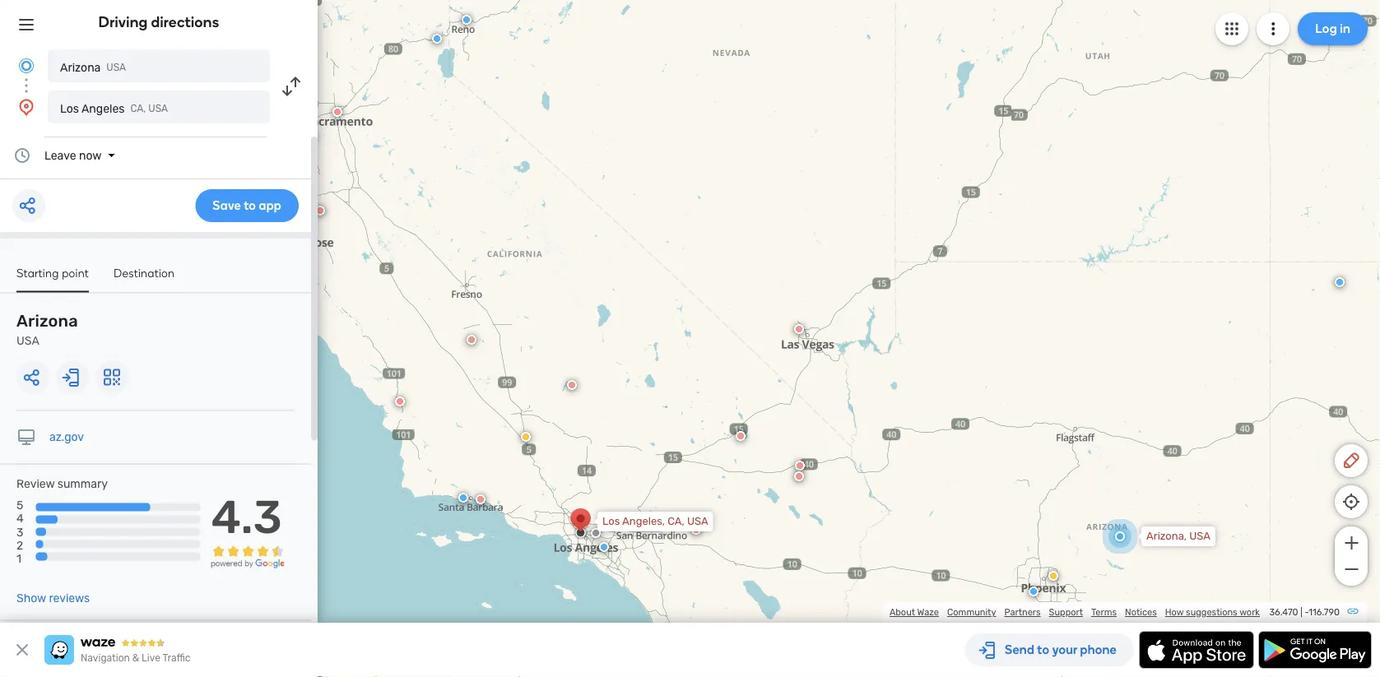 Task type: locate. For each thing, give the bounding box(es) containing it.
1 vertical spatial arizona usa
[[16, 312, 78, 348]]

arizona usa down starting point button
[[16, 312, 78, 348]]

4.3
[[211, 490, 282, 545]]

starting point
[[16, 266, 89, 280]]

1
[[16, 552, 21, 566]]

5 4 3 2 1
[[16, 499, 24, 566]]

ca, inside los angeles ca, usa
[[130, 103, 146, 114]]

arizona usa
[[60, 61, 126, 74], [16, 312, 78, 348]]

36.470 | -116.790
[[1270, 607, 1340, 618]]

2
[[16, 539, 23, 552]]

0 vertical spatial arizona
[[60, 61, 101, 74]]

0 vertical spatial los
[[60, 102, 79, 115]]

arizona,
[[1147, 530, 1187, 543]]

1 vertical spatial arizona
[[16, 312, 78, 331]]

driving
[[98, 13, 148, 31]]

zoom out image
[[1342, 560, 1362, 580]]

arizona up angeles
[[60, 61, 101, 74]]

0 horizontal spatial los
[[60, 102, 79, 115]]

police image
[[432, 34, 442, 44], [1029, 587, 1039, 597]]

1 vertical spatial los
[[603, 515, 620, 528]]

zoom in image
[[1342, 534, 1362, 553]]

directions
[[151, 13, 219, 31]]

usa right angeles
[[148, 103, 168, 114]]

police image
[[462, 15, 472, 25], [1335, 277, 1345, 287], [459, 493, 468, 503], [599, 543, 609, 552]]

summary
[[57, 478, 108, 491]]

ca, for angeles
[[130, 103, 146, 114]]

starting
[[16, 266, 59, 280]]

road closed image
[[333, 107, 343, 117], [315, 206, 325, 216], [467, 335, 477, 345], [395, 397, 405, 407], [736, 431, 746, 441], [795, 461, 805, 471], [692, 525, 702, 535]]

notices link
[[1126, 607, 1157, 618]]

arizona usa up angeles
[[60, 61, 126, 74]]

ca, right angeles
[[130, 103, 146, 114]]

1 horizontal spatial police image
[[1029, 587, 1039, 597]]

suggestions
[[1186, 607, 1238, 618]]

location image
[[16, 97, 36, 117]]

arizona
[[60, 61, 101, 74], [16, 312, 78, 331]]

how
[[1166, 607, 1184, 618]]

los angeles, ca, usa
[[603, 515, 709, 528]]

work
[[1240, 607, 1261, 618]]

ca,
[[130, 103, 146, 114], [668, 515, 685, 528]]

usa
[[107, 62, 126, 73], [148, 103, 168, 114], [16, 334, 39, 348], [687, 515, 709, 528], [1190, 530, 1211, 543]]

usa up los angeles ca, usa
[[107, 62, 126, 73]]

partners link
[[1005, 607, 1041, 618]]

starting point button
[[16, 266, 89, 293]]

show
[[16, 592, 46, 606]]

los left angeles,
[[603, 515, 620, 528]]

los angeles ca, usa
[[60, 102, 168, 115]]

ca, right angeles,
[[668, 515, 685, 528]]

36.470
[[1270, 607, 1299, 618]]

terms link
[[1092, 607, 1117, 618]]

1 horizontal spatial los
[[603, 515, 620, 528]]

3
[[16, 526, 23, 539]]

arizona down starting point button
[[16, 312, 78, 331]]

0 horizontal spatial ca,
[[130, 103, 146, 114]]

about waze community partners support terms notices how suggestions work
[[890, 607, 1261, 618]]

los
[[60, 102, 79, 115], [603, 515, 620, 528]]

x image
[[12, 641, 32, 660]]

pencil image
[[1342, 451, 1362, 471]]

ca, for angeles,
[[668, 515, 685, 528]]

terms
[[1092, 607, 1117, 618]]

0 vertical spatial ca,
[[130, 103, 146, 114]]

road closed image
[[795, 324, 804, 334], [567, 380, 577, 390], [795, 472, 804, 482], [476, 495, 486, 505]]

1 horizontal spatial ca,
[[668, 515, 685, 528]]

usa right arizona,
[[1190, 530, 1211, 543]]

1 vertical spatial ca,
[[668, 515, 685, 528]]

usa inside los angeles ca, usa
[[148, 103, 168, 114]]

los left angeles
[[60, 102, 79, 115]]

destination button
[[114, 266, 175, 291]]

waze
[[918, 607, 939, 618]]

0 horizontal spatial police image
[[432, 34, 442, 44]]

1 vertical spatial police image
[[1029, 587, 1039, 597]]

partners
[[1005, 607, 1041, 618]]



Task type: vqa. For each thing, say whether or not it's contained in the screenshot.
CA, for Angeles,
yes



Task type: describe. For each thing, give the bounding box(es) containing it.
116.790
[[1309, 607, 1340, 618]]

los for angeles,
[[603, 515, 620, 528]]

leave
[[44, 149, 76, 162]]

current location image
[[16, 56, 36, 76]]

arizona, usa
[[1147, 530, 1211, 543]]

0 vertical spatial police image
[[432, 34, 442, 44]]

support
[[1049, 607, 1084, 618]]

about
[[890, 607, 916, 618]]

review
[[16, 478, 55, 491]]

review summary
[[16, 478, 108, 491]]

traffic
[[163, 653, 191, 664]]

point
[[62, 266, 89, 280]]

now
[[79, 149, 102, 162]]

angeles
[[81, 102, 125, 115]]

az.gov link
[[49, 431, 84, 444]]

&
[[132, 653, 139, 664]]

how suggestions work link
[[1166, 607, 1261, 618]]

community
[[948, 607, 997, 618]]

live
[[142, 653, 160, 664]]

show reviews
[[16, 592, 90, 606]]

hazard image
[[521, 432, 531, 442]]

leave now
[[44, 149, 102, 162]]

about waze link
[[890, 607, 939, 618]]

az.gov
[[49, 431, 84, 444]]

computer image
[[16, 428, 36, 447]]

notices
[[1126, 607, 1157, 618]]

angeles,
[[623, 515, 665, 528]]

usa right angeles,
[[687, 515, 709, 528]]

navigation
[[81, 653, 130, 664]]

usa down starting point button
[[16, 334, 39, 348]]

los for angeles
[[60, 102, 79, 115]]

clock image
[[12, 146, 32, 165]]

hazard image
[[1049, 571, 1059, 581]]

driving directions
[[98, 13, 219, 31]]

|
[[1301, 607, 1303, 618]]

4
[[16, 512, 24, 526]]

5
[[16, 499, 23, 513]]

support link
[[1049, 607, 1084, 618]]

navigation & live traffic
[[81, 653, 191, 664]]

destination
[[114, 266, 175, 280]]

reviews
[[49, 592, 90, 606]]

0 vertical spatial arizona usa
[[60, 61, 126, 74]]

link image
[[1347, 605, 1360, 618]]

accident image
[[591, 529, 601, 538]]

-
[[1305, 607, 1309, 618]]

community link
[[948, 607, 997, 618]]



